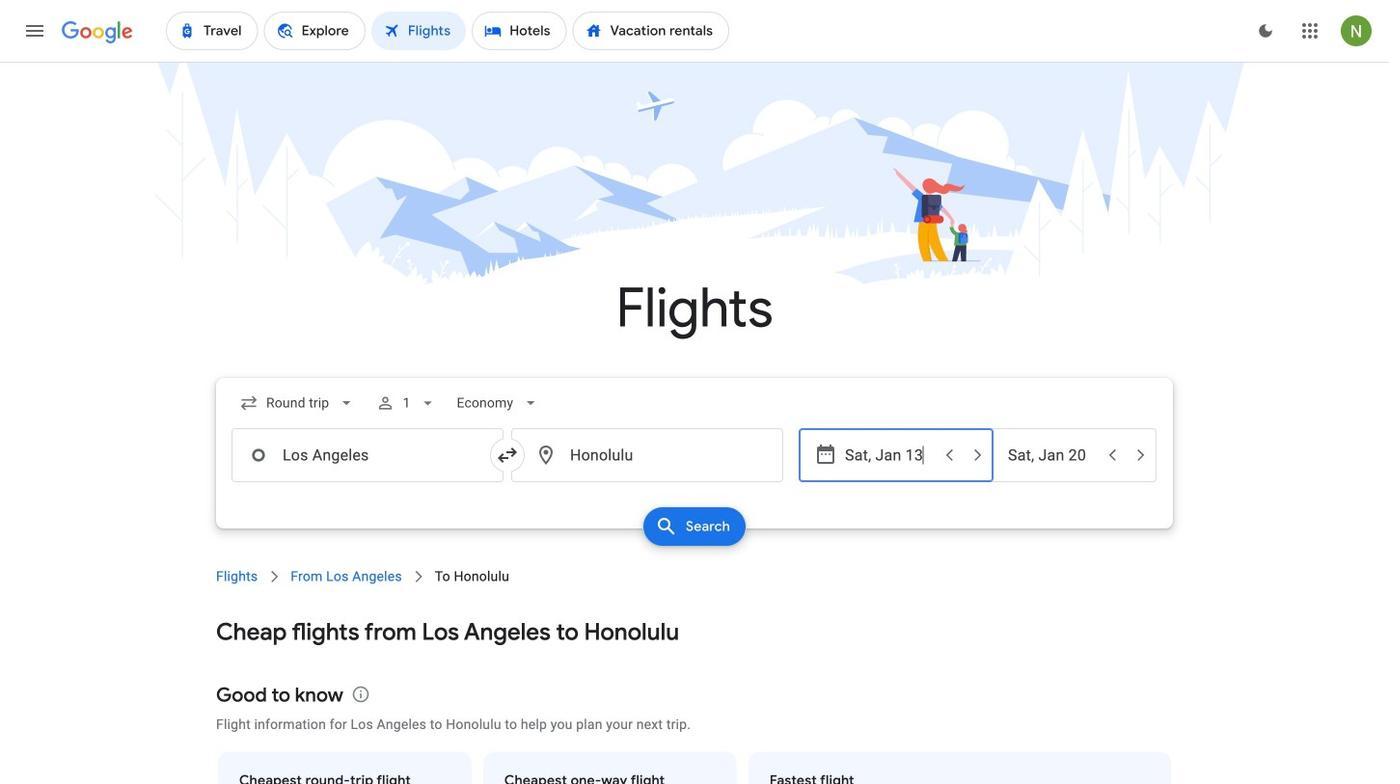 Task type: vqa. For each thing, say whether or not it's contained in the screenshot.
LEAVES MONTRÉAL-PIERRE ELLIOTT TRUDEAU INTERNATIONAL AIRPORT AT 1:50 PM ON FRIDAY, MARCH 1 AND ARRIVES AT VANCOUVER INTERNATIONAL AIRPORT AT 4:41 PM ON FRIDAY, MARCH 1. element
no



Task type: locate. For each thing, give the bounding box(es) containing it.
None field
[[232, 386, 364, 421], [449, 386, 548, 421], [232, 386, 364, 421], [449, 386, 548, 421]]

change appearance image
[[1243, 8, 1289, 54]]

Flight search field
[[201, 378, 1189, 552]]

None text field
[[232, 428, 504, 482], [511, 428, 783, 482], [232, 428, 504, 482], [511, 428, 783, 482]]

swap origin and destination. image
[[496, 444, 519, 467]]



Task type: describe. For each thing, give the bounding box(es) containing it.
Return text field
[[1008, 429, 1097, 481]]

Departure text field
[[845, 429, 934, 481]]

main menu image
[[23, 19, 46, 42]]



